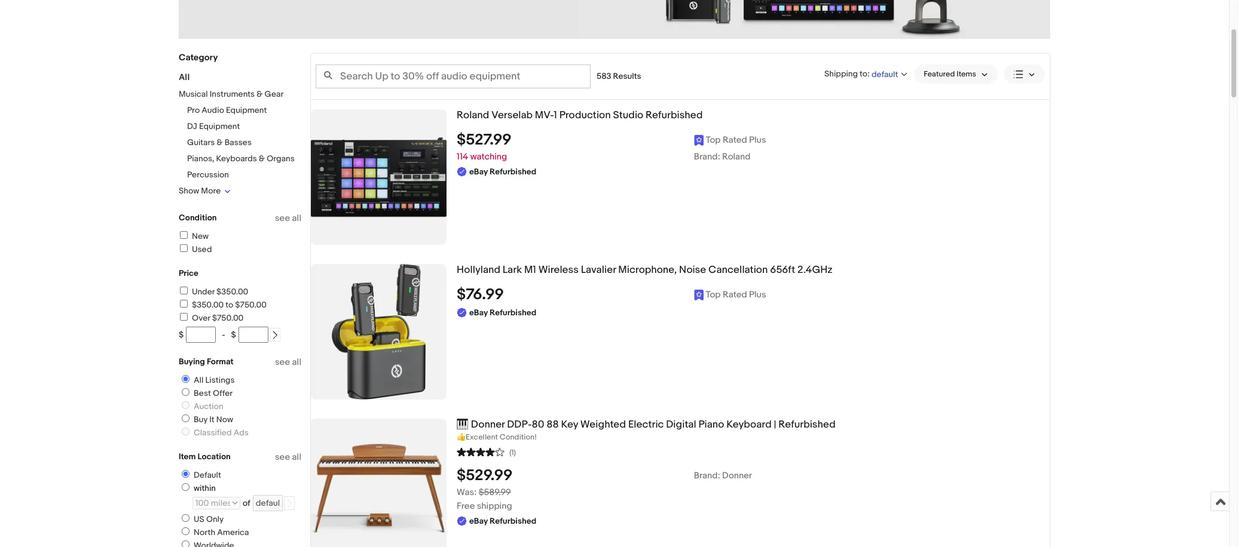 Task type: vqa. For each thing, say whether or not it's contained in the screenshot.
Refurbished within the 🎹 Donner DDP-80 88 Key Weighted Electric Digital Piano Keyboard | Refurbished 👍Excellent Condition!
yes



Task type: locate. For each thing, give the bounding box(es) containing it.
lark
[[503, 264, 522, 276]]

& down dj equipment link
[[217, 138, 223, 148]]

$350.00 to $750.00 link
[[178, 300, 267, 310]]

0 horizontal spatial $
[[179, 330, 184, 340]]

ebay refurbished down watching
[[470, 167, 537, 177]]

2 vertical spatial see all button
[[275, 452, 301, 464]]

ebay refurbished for $529.99
[[470, 517, 537, 527]]

go image
[[285, 500, 294, 509]]

musical instruments & gear pro audio equipment dj equipment guitars & basses pianos, keyboards & organs percussion
[[179, 89, 295, 180]]

0 vertical spatial top
[[706, 134, 721, 146]]

see all button
[[275, 213, 301, 224], [275, 357, 301, 368], [275, 452, 301, 464]]

Minimum Value text field
[[186, 327, 216, 343]]

donner inside 🎹 donner ddp-80 88 key weighted electric digital piano keyboard | refurbished 👍excellent condition!
[[471, 419, 505, 431]]

ebay down free
[[470, 517, 488, 527]]

All Listings radio
[[182, 376, 190, 383]]

0 vertical spatial see all
[[275, 213, 301, 224]]

over $750.00
[[192, 313, 244, 324]]

$ right -
[[231, 330, 236, 340]]

🎹 donner ddp-80 88 key weighted electric digital piano keyboard | refurbished image
[[311, 419, 447, 548]]

plus for $76.99
[[750, 289, 767, 301]]

2 all from the top
[[292, 357, 301, 368]]

1 vertical spatial top rated plus
[[706, 289, 767, 301]]

weighted
[[581, 419, 626, 431]]

within
[[194, 484, 216, 494]]

best offer
[[194, 389, 233, 399]]

guitars
[[187, 138, 215, 148]]

default
[[194, 471, 221, 481]]

donner down 👍excellent condition! 'text field'
[[723, 471, 753, 482]]

1 vertical spatial see
[[275, 357, 290, 368]]

north america link
[[177, 528, 252, 538]]

1 vertical spatial [object undefined] image
[[694, 289, 767, 301]]

0 vertical spatial donner
[[471, 419, 505, 431]]

ebay down 114 watching
[[470, 167, 488, 177]]

refurbished right |
[[779, 419, 836, 431]]

top rated plus up the brand: roland
[[706, 134, 767, 146]]

brand: roland
[[694, 151, 751, 163]]

refurbished
[[646, 109, 703, 121], [490, 167, 537, 177], [490, 308, 537, 318], [779, 419, 836, 431], [490, 517, 537, 527]]

best
[[194, 389, 211, 399]]

north
[[194, 528, 215, 538]]

1 vertical spatial top
[[706, 289, 721, 301]]

1 vertical spatial plus
[[750, 289, 767, 301]]

0 vertical spatial brand:
[[694, 151, 721, 163]]

2 rated from the top
[[723, 289, 748, 301]]

1
[[554, 109, 557, 121]]

top rated plus for $527.99
[[706, 134, 767, 146]]

item location
[[179, 452, 231, 462]]

&
[[257, 89, 263, 99], [217, 138, 223, 148], [259, 154, 265, 164]]

roland down roland verselab mv-1 production studio refurbished link at top
[[723, 151, 751, 163]]

1 see from the top
[[275, 213, 290, 224]]

1 vertical spatial see all
[[275, 357, 301, 368]]

1 vertical spatial see all button
[[275, 357, 301, 368]]

roland verselab mv-1 production studio refurbished link
[[457, 109, 1050, 122]]

2 plus from the top
[[750, 289, 767, 301]]

brand: donner was: $589.99 free shipping
[[457, 471, 753, 513]]

0 horizontal spatial donner
[[471, 419, 505, 431]]

under
[[192, 287, 215, 297]]

3 see all button from the top
[[275, 452, 301, 464]]

equipment
[[226, 105, 267, 115], [199, 121, 240, 132]]

top
[[706, 134, 721, 146], [706, 289, 721, 301]]

keyboard
[[727, 419, 772, 431]]

0 vertical spatial rated
[[723, 134, 748, 146]]

$750.00 down $350.00 to $750.00
[[212, 313, 244, 324]]

2 top from the top
[[706, 289, 721, 301]]

ebay refurbished down "shipping"
[[470, 517, 537, 527]]

$
[[179, 330, 184, 340], [231, 330, 236, 340]]

roland up $527.99 at top left
[[457, 109, 489, 121]]

submit price range image
[[271, 332, 279, 340]]

donner inside brand: donner was: $589.99 free shipping
[[723, 471, 753, 482]]

dj equipment link
[[187, 121, 240, 132]]

to
[[860, 68, 868, 79], [226, 300, 233, 310]]

0 vertical spatial see all button
[[275, 213, 301, 224]]

brand: inside brand: donner was: $589.99 free shipping
[[694, 471, 721, 482]]

brand:
[[694, 151, 721, 163], [694, 471, 721, 482]]

plus down roland verselab mv-1 production studio refurbished link at top
[[750, 134, 767, 146]]

see all button for best offer
[[275, 357, 301, 368]]

rated for $76.99
[[723, 289, 748, 301]]

equipment up guitars & basses link at the top of page
[[199, 121, 240, 132]]

under $350.00 link
[[178, 287, 248, 297]]

refurbished down watching
[[490, 167, 537, 177]]

3 ebay refurbished from the top
[[470, 517, 537, 527]]

0 vertical spatial all
[[179, 72, 190, 83]]

all for all listings
[[194, 376, 204, 386]]

1 vertical spatial donner
[[723, 471, 753, 482]]

$ down over $750.00 checkbox
[[179, 330, 184, 340]]

2 $ from the left
[[231, 330, 236, 340]]

to inside shipping to : default
[[860, 68, 868, 79]]

price
[[179, 269, 199, 279]]

1 vertical spatial all
[[292, 357, 301, 368]]

1 vertical spatial brand:
[[694, 471, 721, 482]]

more
[[201, 186, 221, 196]]

$750.00 up the maximum value text box on the left bottom
[[235, 300, 267, 310]]

1 $ from the left
[[179, 330, 184, 340]]

4 out of 5 stars image
[[457, 447, 505, 458]]

[object undefined] image up the brand: roland
[[694, 134, 767, 146]]

0 horizontal spatial to
[[226, 300, 233, 310]]

hollyland lark m1 wireless lavalier microphone, noise cancellation 656ft 2.4ghz
[[457, 264, 833, 276]]

0 vertical spatial [object undefined] image
[[694, 134, 767, 146]]

rated for $527.99
[[723, 134, 748, 146]]

1 brand: from the top
[[694, 151, 721, 163]]

1 see all button from the top
[[275, 213, 301, 224]]

1 vertical spatial ebay
[[470, 308, 488, 318]]

2 [object undefined] image from the top
[[694, 289, 767, 301]]

ebay refurbished for $527.99
[[470, 167, 537, 177]]

buying format
[[179, 357, 234, 367]]

1 vertical spatial &
[[217, 138, 223, 148]]

top rated plus
[[706, 134, 767, 146], [706, 289, 767, 301]]

audio
[[202, 105, 224, 115]]

roland
[[457, 109, 489, 121], [723, 151, 751, 163]]

piano
[[699, 419, 725, 431]]

see all
[[275, 213, 301, 224], [275, 357, 301, 368], [275, 452, 301, 464]]

0 vertical spatial ebay
[[470, 167, 488, 177]]

1 vertical spatial all
[[194, 376, 204, 386]]

Default radio
[[182, 471, 190, 479]]

[object undefined] image down cancellation on the right
[[694, 289, 767, 301]]

auction
[[194, 402, 223, 412]]

1 rated from the top
[[723, 134, 748, 146]]

to down under $350.00 at the bottom
[[226, 300, 233, 310]]

of
[[243, 499, 251, 509]]

show more button
[[179, 186, 231, 196]]

2 see all button from the top
[[275, 357, 301, 368]]

0 vertical spatial plus
[[750, 134, 767, 146]]

2 vertical spatial see all
[[275, 452, 301, 464]]

1 all from the top
[[292, 213, 301, 224]]

1 vertical spatial rated
[[723, 289, 748, 301]]

0 vertical spatial all
[[292, 213, 301, 224]]

Enter your search keyword text field
[[316, 65, 591, 89]]

gear
[[265, 89, 284, 99]]

see for best offer
[[275, 357, 290, 368]]

item
[[179, 452, 196, 462]]

keyboards
[[216, 154, 257, 164]]

$350.00
[[217, 287, 248, 297], [192, 300, 224, 310]]

North America radio
[[182, 528, 190, 536]]

us only
[[194, 515, 224, 525]]

$350.00 up over $750.00 link
[[192, 300, 224, 310]]

within radio
[[182, 484, 190, 492]]

ads
[[234, 428, 249, 438]]

3 ebay from the top
[[470, 517, 488, 527]]

1 horizontal spatial $
[[231, 330, 236, 340]]

1 ebay refurbished from the top
[[470, 167, 537, 177]]

roland verselab mv-1 production studio refurbished
[[457, 109, 703, 121]]

1 top from the top
[[706, 134, 721, 146]]

$350.00 up $350.00 to $750.00
[[217, 287, 248, 297]]

top up the brand: roland
[[706, 134, 721, 146]]

2 ebay refurbished from the top
[[470, 308, 537, 318]]

noise
[[680, 264, 707, 276]]

2 vertical spatial ebay
[[470, 517, 488, 527]]

2 top rated plus from the top
[[706, 289, 767, 301]]

to for $750.00
[[226, 300, 233, 310]]

donner for 🎹
[[471, 419, 505, 431]]

1 vertical spatial $350.00
[[192, 300, 224, 310]]

1 [object undefined] image from the top
[[694, 134, 767, 146]]

donner up "👍excellent"
[[471, 419, 505, 431]]

items
[[957, 69, 977, 79]]

new link
[[178, 232, 209, 242]]

all for all
[[179, 72, 190, 83]]

0 horizontal spatial all
[[179, 72, 190, 83]]

featured items button
[[915, 65, 998, 84]]

to left default
[[860, 68, 868, 79]]

0 vertical spatial to
[[860, 68, 868, 79]]

1 ebay from the top
[[470, 167, 488, 177]]

$750.00
[[235, 300, 267, 310], [212, 313, 244, 324]]

& left organs
[[259, 154, 265, 164]]

1 horizontal spatial to
[[860, 68, 868, 79]]

Under $350.00 checkbox
[[180, 287, 188, 295]]

shipping
[[477, 501, 512, 513]]

listings
[[206, 376, 235, 386]]

all right "all listings" option
[[194, 376, 204, 386]]

🎹 donner ddp-80 88 key weighted electric digital piano keyboard | refurbished 👍excellent condition!
[[457, 419, 836, 443]]

2 vertical spatial ebay refurbished
[[470, 517, 537, 527]]

top rated plus down cancellation on the right
[[706, 289, 767, 301]]

watching
[[471, 151, 507, 163]]

1 horizontal spatial donner
[[723, 471, 753, 482]]

0 vertical spatial $350.00
[[217, 287, 248, 297]]

1 horizontal spatial roland
[[723, 151, 751, 163]]

top for $527.99
[[706, 134, 721, 146]]

Best Offer radio
[[182, 389, 190, 397]]

[object undefined] image
[[694, 134, 767, 146], [694, 289, 767, 301]]

1 vertical spatial to
[[226, 300, 233, 310]]

1 horizontal spatial all
[[194, 376, 204, 386]]

top down the noise
[[706, 289, 721, 301]]

2 vertical spatial all
[[292, 452, 301, 464]]

1 top rated plus from the top
[[706, 134, 767, 146]]

0 vertical spatial top rated plus
[[706, 134, 767, 146]]

-
[[222, 330, 225, 340]]

mv-
[[535, 109, 554, 121]]

0 vertical spatial see
[[275, 213, 290, 224]]

Used checkbox
[[180, 245, 188, 252]]

ebay down $76.99 in the bottom left of the page
[[470, 308, 488, 318]]

rated
[[723, 134, 748, 146], [723, 289, 748, 301]]

Worldwide radio
[[182, 541, 190, 548]]

|
[[774, 419, 777, 431]]

rated up the brand: roland
[[723, 134, 748, 146]]

see
[[275, 213, 290, 224], [275, 357, 290, 368], [275, 452, 290, 464]]

Buy It Now radio
[[182, 415, 190, 423]]

brand: for donner
[[694, 471, 721, 482]]

2 brand: from the top
[[694, 471, 721, 482]]

ebay
[[470, 167, 488, 177], [470, 308, 488, 318], [470, 517, 488, 527]]

0 vertical spatial equipment
[[226, 105, 267, 115]]

plus for $527.99
[[750, 134, 767, 146]]

equipment down instruments
[[226, 105, 267, 115]]

north america
[[194, 528, 249, 538]]

& left gear
[[257, 89, 263, 99]]

show more
[[179, 186, 221, 196]]

2 see from the top
[[275, 357, 290, 368]]

0 vertical spatial roland
[[457, 109, 489, 121]]

all
[[292, 213, 301, 224], [292, 357, 301, 368], [292, 452, 301, 464]]

lavalier
[[581, 264, 616, 276]]

3 all from the top
[[292, 452, 301, 464]]

$76.99
[[457, 286, 504, 304]]

0 vertical spatial &
[[257, 89, 263, 99]]

2 vertical spatial see
[[275, 452, 290, 464]]

rated down cancellation on the right
[[723, 289, 748, 301]]

2 see all from the top
[[275, 357, 301, 368]]

👍excellent
[[457, 433, 498, 443]]

ebay refurbished down $76.99 in the bottom left of the page
[[470, 308, 537, 318]]

all for best offer
[[292, 357, 301, 368]]

all up musical
[[179, 72, 190, 83]]

hollyland
[[457, 264, 501, 276]]

shipping
[[825, 68, 858, 79]]

1 vertical spatial ebay refurbished
[[470, 308, 537, 318]]

0 vertical spatial ebay refurbished
[[470, 167, 537, 177]]

1 see all from the top
[[275, 213, 301, 224]]

ebay for $529.99
[[470, 517, 488, 527]]

plus down hollyland lark m1 wireless lavalier microphone, noise cancellation 656ft 2.4ghz link
[[750, 289, 767, 301]]

1 plus from the top
[[750, 134, 767, 146]]



Task type: describe. For each thing, give the bounding box(es) containing it.
👍Excellent Condition! text field
[[457, 433, 1050, 443]]

best offer link
[[177, 389, 235, 399]]

buying
[[179, 357, 205, 367]]

see all for best offer
[[275, 357, 301, 368]]

1 vertical spatial roland
[[723, 151, 751, 163]]

america
[[217, 528, 249, 538]]

basses
[[225, 138, 252, 148]]

location
[[198, 452, 231, 462]]

[object undefined] image for $76.99
[[694, 289, 767, 301]]

refurbished down $76.99 in the bottom left of the page
[[490, 308, 537, 318]]

$527.99
[[457, 131, 512, 149]]

2 ebay from the top
[[470, 308, 488, 318]]

it
[[209, 415, 215, 425]]

114
[[457, 151, 469, 163]]

$350.00 to $750.00 checkbox
[[180, 300, 188, 308]]

featured items
[[924, 69, 977, 79]]

pro audio equipment link
[[187, 105, 267, 115]]

refurbished right studio
[[646, 109, 703, 121]]

hollyland lark m1 wireless lavalier microphone, noise cancellation 656ft 2.4ghz link
[[457, 264, 1050, 277]]

production
[[560, 109, 611, 121]]

wireless
[[539, 264, 579, 276]]

ebay for $527.99
[[470, 167, 488, 177]]

default link
[[177, 471, 224, 481]]

88
[[547, 419, 559, 431]]

Maximum Value text field
[[239, 327, 268, 343]]

percussion link
[[187, 170, 229, 180]]

buy
[[194, 415, 208, 425]]

buy it now link
[[177, 415, 236, 425]]

used
[[192, 245, 212, 255]]

musical
[[179, 89, 208, 99]]

New checkbox
[[180, 232, 188, 239]]

view: list view image
[[1014, 68, 1036, 80]]

was:
[[457, 487, 477, 499]]

Over $750.00 checkbox
[[180, 313, 188, 321]]

all listings link
[[177, 376, 237, 386]]

verselab
[[492, 109, 533, 121]]

pro
[[187, 105, 200, 115]]

classified ads link
[[177, 428, 251, 438]]

top for $76.99
[[706, 289, 721, 301]]

shipping to : default
[[825, 68, 899, 79]]

all for used
[[292, 213, 301, 224]]

see all button for used
[[275, 213, 301, 224]]

top rated plus for $76.99
[[706, 289, 767, 301]]

used link
[[178, 245, 212, 255]]

(1)
[[510, 449, 516, 458]]

583
[[597, 71, 612, 81]]

default text field
[[253, 496, 283, 512]]

over $750.00 link
[[178, 313, 244, 324]]

2.4ghz
[[798, 264, 833, 276]]

m1
[[525, 264, 537, 276]]

microphone,
[[619, 264, 677, 276]]

guitars & basses link
[[187, 138, 252, 148]]

(1) link
[[457, 447, 516, 458]]

buy it now
[[194, 415, 233, 425]]

cancellation
[[709, 264, 768, 276]]

656ft
[[771, 264, 796, 276]]

auction link
[[177, 402, 226, 412]]

offer
[[213, 389, 233, 399]]

musical instruments & gear link
[[179, 89, 284, 99]]

all listings
[[194, 376, 235, 386]]

free
[[457, 501, 475, 513]]

instruments
[[210, 89, 255, 99]]

see for used
[[275, 213, 290, 224]]

3 see from the top
[[275, 452, 290, 464]]

condition!
[[500, 433, 537, 443]]

us only link
[[177, 515, 226, 525]]

digital
[[667, 419, 697, 431]]

$ for minimum value text box
[[179, 330, 184, 340]]

condition
[[179, 213, 217, 223]]

$ for the maximum value text box on the left bottom
[[231, 330, 236, 340]]

1 vertical spatial equipment
[[199, 121, 240, 132]]

583 results
[[597, 71, 642, 81]]

[object undefined] image for $527.99
[[694, 134, 767, 146]]

new
[[192, 232, 209, 242]]

classified ads
[[194, 428, 249, 438]]

brand: for roland
[[694, 151, 721, 163]]

Auction radio
[[182, 402, 190, 410]]

percussion
[[187, 170, 229, 180]]

$350.00 to $750.00
[[192, 300, 267, 310]]

only
[[206, 515, 224, 525]]

see all for used
[[275, 213, 301, 224]]

114 watching
[[457, 151, 507, 163]]

Classified Ads radio
[[182, 428, 190, 436]]

us
[[194, 515, 204, 525]]

to for :
[[860, 68, 868, 79]]

format
[[207, 357, 234, 367]]

0 horizontal spatial roland
[[457, 109, 489, 121]]

now
[[216, 415, 233, 425]]

refurbished down "shipping"
[[490, 517, 537, 527]]

0 vertical spatial $750.00
[[235, 300, 267, 310]]

3 see all from the top
[[275, 452, 301, 464]]

$529.99
[[457, 467, 513, 486]]

:
[[868, 68, 870, 79]]

pianos,
[[187, 154, 214, 164]]

donner for brand:
[[723, 471, 753, 482]]

featured
[[924, 69, 956, 79]]

key
[[561, 419, 578, 431]]

over
[[192, 313, 210, 324]]

US Only radio
[[182, 515, 190, 523]]

🎹 donner ddp-80 88 key weighted electric digital piano keyboard | refurbished link
[[457, 419, 1050, 432]]

ddp-
[[507, 419, 532, 431]]

studio
[[613, 109, 644, 121]]

hollyland lark m1 wireless lavalier microphone, noise cancellation 656ft 2.4ghz image
[[332, 264, 426, 400]]

1 vertical spatial $750.00
[[212, 313, 244, 324]]

2 vertical spatial &
[[259, 154, 265, 164]]

dj
[[187, 121, 197, 132]]

roland verselab mv-1 production studio refurbished image
[[311, 109, 447, 245]]

refurbished inside 🎹 donner ddp-80 88 key weighted electric digital piano keyboard | refurbished 👍excellent condition!
[[779, 419, 836, 431]]



